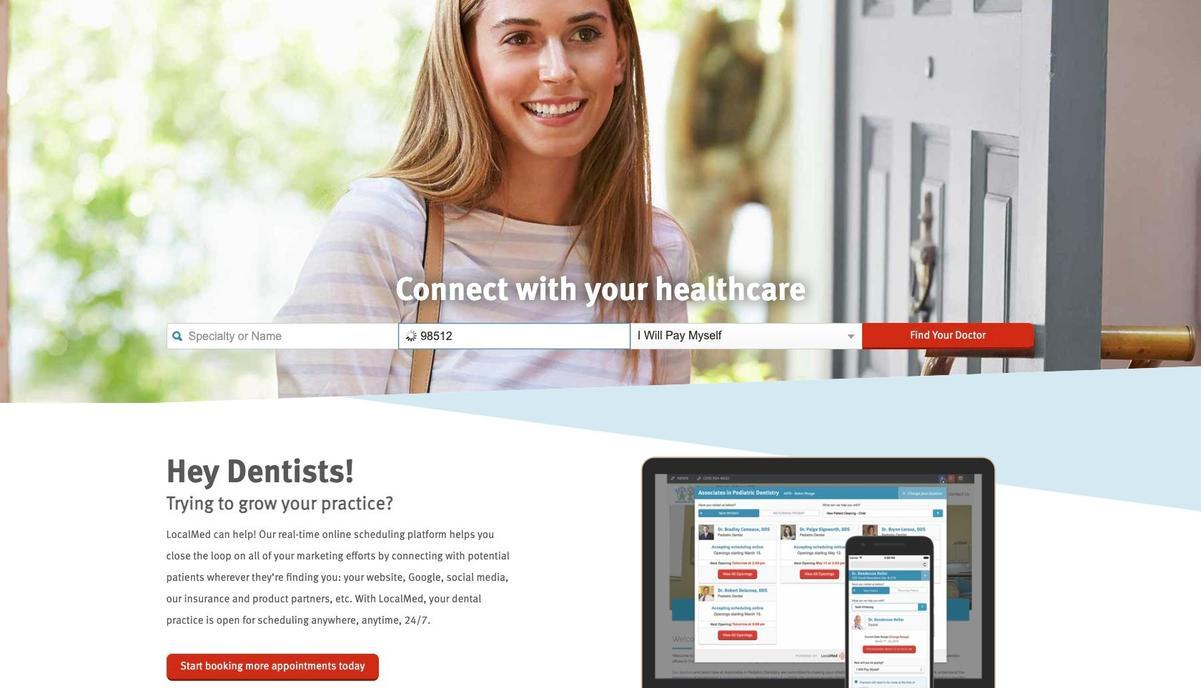 Task type: vqa. For each thing, say whether or not it's contained in the screenshot.
BANNER
no



Task type: locate. For each thing, give the bounding box(es) containing it.
None text field
[[166, 323, 399, 350]]

schedule icon image
[[601, 457, 1035, 689]]

open menu image
[[846, 332, 857, 342]]

Select an insurance… text field
[[631, 323, 863, 350]]



Task type: describe. For each thing, give the bounding box(es) containing it.
Address, Zip, or City text field
[[399, 323, 631, 350]]

Specialty or Name text field
[[166, 323, 399, 350]]



